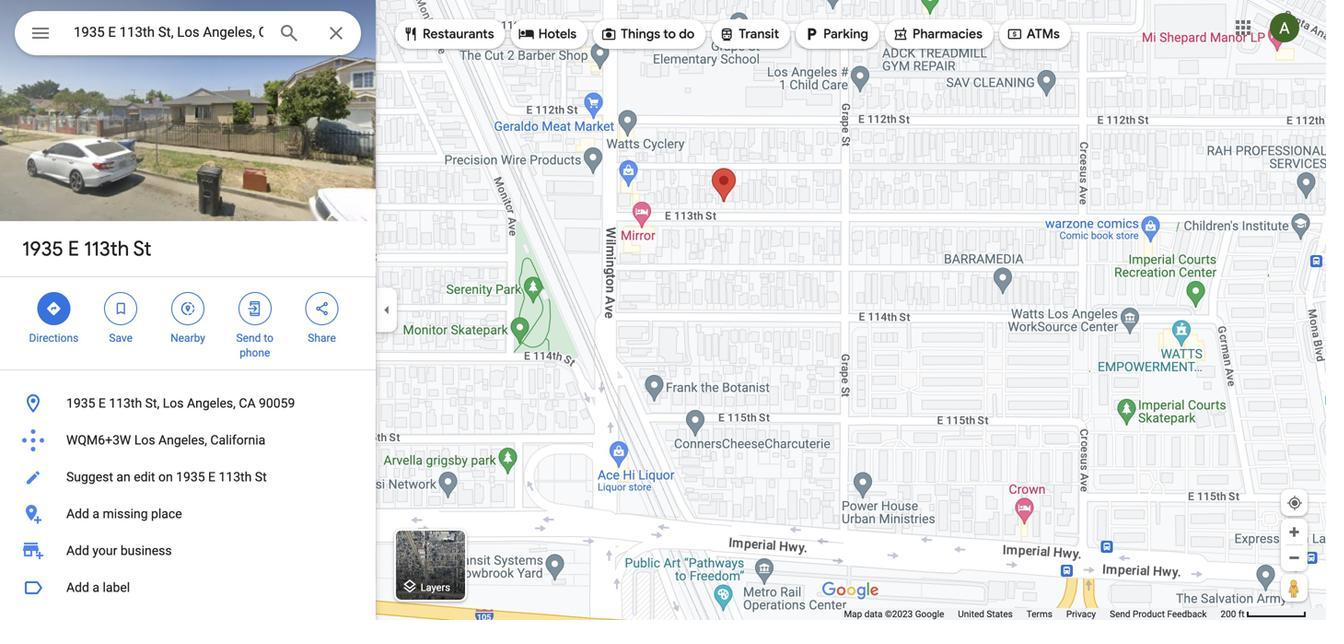Task type: describe. For each thing, give the bounding box(es) containing it.
nearby
[[171, 332, 205, 345]]

product
[[1133, 609, 1165, 620]]

footer inside 'google maps' element
[[844, 608, 1221, 620]]

place
[[151, 506, 182, 521]]

wqm6+3w los angeles, california
[[66, 433, 266, 448]]

0 horizontal spatial st
[[133, 236, 152, 262]]

none field inside 1935 e 113th st, los angeles, ca 90059 "field"
[[74, 21, 263, 43]]

 parking
[[803, 24, 869, 44]]

edit
[[134, 469, 155, 485]]


[[1007, 24, 1024, 44]]

add a label
[[66, 580, 130, 595]]

label
[[103, 580, 130, 595]]

los inside "button"
[[163, 396, 184, 411]]

send product feedback button
[[1110, 608, 1207, 620]]

terms
[[1027, 609, 1053, 620]]

actions for 1935 e 113th st region
[[0, 277, 376, 369]]

st inside "button"
[[255, 469, 267, 485]]

a for label
[[92, 580, 100, 595]]

add a missing place button
[[0, 496, 376, 533]]

send to phone
[[236, 332, 274, 359]]

1935 e 113th st, los angeles, ca 90059
[[66, 396, 295, 411]]

phone
[[240, 346, 270, 359]]

add for add a missing place
[[66, 506, 89, 521]]


[[113, 299, 129, 319]]

 things to do
[[601, 24, 695, 44]]


[[403, 24, 419, 44]]

 hotels
[[518, 24, 577, 44]]

zoom in image
[[1288, 525, 1302, 539]]

on
[[158, 469, 173, 485]]

add for add your business
[[66, 543, 89, 558]]

california
[[210, 433, 266, 448]]

map data ©2023 google
[[844, 609, 945, 620]]

united states button
[[958, 608, 1013, 620]]

1935 e 113th st, los angeles, ca 90059 button
[[0, 385, 376, 422]]

200
[[1221, 609, 1237, 620]]

 pharmacies
[[893, 24, 983, 44]]

an
[[116, 469, 131, 485]]

200 ft
[[1221, 609, 1245, 620]]

your
[[92, 543, 117, 558]]

send for send product feedback
[[1110, 609, 1131, 620]]

terms button
[[1027, 608, 1053, 620]]

1935 e 113th st
[[22, 236, 152, 262]]

©2023
[[885, 609, 913, 620]]

transit
[[739, 26, 780, 42]]

add your business
[[66, 543, 172, 558]]

parking
[[824, 26, 869, 42]]


[[719, 24, 735, 44]]

show street view coverage image
[[1282, 574, 1308, 602]]

113th for st,
[[109, 396, 142, 411]]

google maps element
[[0, 0, 1327, 620]]

90059
[[259, 396, 295, 411]]

collapse side panel image
[[377, 300, 397, 320]]

restaurants
[[423, 26, 494, 42]]

 search field
[[15, 11, 361, 59]]

hotels
[[539, 26, 577, 42]]

business
[[121, 543, 172, 558]]

ft
[[1239, 609, 1245, 620]]

 button
[[15, 11, 66, 59]]


[[180, 299, 196, 319]]

google account: angela cha  
(angela.cha@adept.ai) image
[[1271, 13, 1300, 43]]

st,
[[145, 396, 160, 411]]

1935 for 1935 e 113th st
[[22, 236, 63, 262]]

 transit
[[719, 24, 780, 44]]


[[314, 299, 330, 319]]


[[247, 299, 263, 319]]



Task type: locate. For each thing, give the bounding box(es) containing it.
0 horizontal spatial e
[[68, 236, 79, 262]]

los up edit
[[134, 433, 155, 448]]

1 horizontal spatial 1935
[[66, 396, 95, 411]]

113th left the st, at the bottom
[[109, 396, 142, 411]]

send
[[236, 332, 261, 345], [1110, 609, 1131, 620]]

suggest an edit on 1935 e 113th st button
[[0, 459, 376, 496]]

missing
[[103, 506, 148, 521]]

e for 1935 e 113th st, los angeles, ca 90059
[[98, 396, 106, 411]]

angeles, inside "button"
[[187, 396, 236, 411]]

atms
[[1027, 26, 1060, 42]]

directions
[[29, 332, 79, 345]]

add
[[66, 506, 89, 521], [66, 543, 89, 558], [66, 580, 89, 595]]

0 horizontal spatial to
[[264, 332, 274, 345]]

1 vertical spatial los
[[134, 433, 155, 448]]


[[601, 24, 617, 44]]

to left do
[[664, 26, 676, 42]]

e
[[68, 236, 79, 262], [98, 396, 106, 411], [208, 469, 216, 485]]

0 vertical spatial 113th
[[84, 236, 129, 262]]

 restaurants
[[403, 24, 494, 44]]

privacy
[[1067, 609, 1097, 620]]

0 vertical spatial e
[[68, 236, 79, 262]]

0 vertical spatial to
[[664, 26, 676, 42]]

0 vertical spatial 1935
[[22, 236, 63, 262]]

send inside send to phone
[[236, 332, 261, 345]]

1 horizontal spatial to
[[664, 26, 676, 42]]

0 vertical spatial los
[[163, 396, 184, 411]]

1935 up 
[[22, 236, 63, 262]]

a
[[92, 506, 100, 521], [92, 580, 100, 595]]

2 horizontal spatial e
[[208, 469, 216, 485]]

e for 1935 e 113th st
[[68, 236, 79, 262]]

1935 for 1935 e 113th st, los angeles, ca 90059
[[66, 396, 95, 411]]

0 vertical spatial angeles,
[[187, 396, 236, 411]]

google
[[916, 609, 945, 620]]

a left label
[[92, 580, 100, 595]]

st
[[133, 236, 152, 262], [255, 469, 267, 485]]

1935 right on
[[176, 469, 205, 485]]

113th for st
[[84, 236, 129, 262]]

1935 E 113th St, Los Angeles, CA 90059 field
[[15, 11, 361, 55]]

113th
[[84, 236, 129, 262], [109, 396, 142, 411], [219, 469, 252, 485]]

e down wqm6+3w los angeles, california button
[[208, 469, 216, 485]]

2 vertical spatial 113th
[[219, 469, 252, 485]]

add down suggest
[[66, 506, 89, 521]]

1 horizontal spatial los
[[163, 396, 184, 411]]

st down "california"
[[255, 469, 267, 485]]

1935 e 113th st main content
[[0, 0, 376, 620]]

1 vertical spatial st
[[255, 469, 267, 485]]

add a missing place
[[66, 506, 182, 521]]

2 add from the top
[[66, 543, 89, 558]]

 atms
[[1007, 24, 1060, 44]]

send for send to phone
[[236, 332, 261, 345]]

angeles, down 1935 e 113th st, los angeles, ca 90059
[[158, 433, 207, 448]]

1 add from the top
[[66, 506, 89, 521]]

None field
[[74, 21, 263, 43]]

1935 inside 'suggest an edit on 1935 e 113th st' "button"
[[176, 469, 205, 485]]

to inside send to phone
[[264, 332, 274, 345]]

footer
[[844, 608, 1221, 620]]

add left your
[[66, 543, 89, 558]]

e up directions
[[68, 236, 79, 262]]

feedback
[[1168, 609, 1207, 620]]

3 add from the top
[[66, 580, 89, 595]]


[[893, 24, 909, 44]]

0 vertical spatial add
[[66, 506, 89, 521]]

1 vertical spatial 113th
[[109, 396, 142, 411]]

united states
[[958, 609, 1013, 620]]

add for add a label
[[66, 580, 89, 595]]

e up wqm6+3w
[[98, 396, 106, 411]]

los
[[163, 396, 184, 411], [134, 433, 155, 448]]

1 vertical spatial angeles,
[[158, 433, 207, 448]]

0 vertical spatial send
[[236, 332, 261, 345]]

footer containing map data ©2023 google
[[844, 608, 1221, 620]]

1 a from the top
[[92, 506, 100, 521]]

1 vertical spatial to
[[264, 332, 274, 345]]

send up phone
[[236, 332, 261, 345]]

united
[[958, 609, 985, 620]]

0 horizontal spatial los
[[134, 433, 155, 448]]

to inside " things to do"
[[664, 26, 676, 42]]

angeles, inside button
[[158, 433, 207, 448]]

0 horizontal spatial 1935
[[22, 236, 63, 262]]

angeles,
[[187, 396, 236, 411], [158, 433, 207, 448]]

angeles, left the ca
[[187, 396, 236, 411]]

add inside add a missing place button
[[66, 506, 89, 521]]

st up the actions for 1935 e 113th st region
[[133, 236, 152, 262]]

states
[[987, 609, 1013, 620]]


[[518, 24, 535, 44]]

things
[[621, 26, 661, 42]]

show your location image
[[1287, 495, 1304, 511]]


[[803, 24, 820, 44]]

2 vertical spatial 1935
[[176, 469, 205, 485]]

add a label button
[[0, 569, 376, 606]]

add inside add a label button
[[66, 580, 89, 595]]

do
[[679, 26, 695, 42]]

to up phone
[[264, 332, 274, 345]]

wqm6+3w
[[66, 433, 131, 448]]

suggest an edit on 1935 e 113th st
[[66, 469, 267, 485]]

1 vertical spatial 1935
[[66, 396, 95, 411]]

save
[[109, 332, 133, 345]]

1 vertical spatial send
[[1110, 609, 1131, 620]]

113th down "california"
[[219, 469, 252, 485]]

zoom out image
[[1288, 551, 1302, 565]]

ca
[[239, 396, 256, 411]]

data
[[865, 609, 883, 620]]

pharmacies
[[913, 26, 983, 42]]

0 vertical spatial a
[[92, 506, 100, 521]]


[[29, 20, 52, 47]]

add inside 'add your business' link
[[66, 543, 89, 558]]

map
[[844, 609, 863, 620]]

2 a from the top
[[92, 580, 100, 595]]

1 vertical spatial add
[[66, 543, 89, 558]]

2 horizontal spatial 1935
[[176, 469, 205, 485]]

los right the st, at the bottom
[[163, 396, 184, 411]]

a for missing
[[92, 506, 100, 521]]

1 vertical spatial e
[[98, 396, 106, 411]]

1935
[[22, 236, 63, 262], [66, 396, 95, 411], [176, 469, 205, 485]]

send left product
[[1110, 609, 1131, 620]]

1 horizontal spatial send
[[1110, 609, 1131, 620]]

1 horizontal spatial st
[[255, 469, 267, 485]]

los inside button
[[134, 433, 155, 448]]


[[46, 299, 62, 319]]

a left missing
[[92, 506, 100, 521]]

0 vertical spatial st
[[133, 236, 152, 262]]

send inside button
[[1110, 609, 1131, 620]]

layers
[[421, 582, 450, 593]]

1 vertical spatial a
[[92, 580, 100, 595]]

to
[[664, 26, 676, 42], [264, 332, 274, 345]]

2 vertical spatial e
[[208, 469, 216, 485]]

113th up 
[[84, 236, 129, 262]]

privacy button
[[1067, 608, 1097, 620]]

200 ft button
[[1221, 609, 1307, 620]]

0 horizontal spatial send
[[236, 332, 261, 345]]

wqm6+3w los angeles, california button
[[0, 422, 376, 459]]

send product feedback
[[1110, 609, 1207, 620]]

1935 up wqm6+3w
[[66, 396, 95, 411]]

share
[[308, 332, 336, 345]]

1 horizontal spatial e
[[98, 396, 106, 411]]

add left label
[[66, 580, 89, 595]]

1935 inside 1935 e 113th st, los angeles, ca 90059 "button"
[[66, 396, 95, 411]]

add your business link
[[0, 533, 376, 569]]

2 vertical spatial add
[[66, 580, 89, 595]]

suggest
[[66, 469, 113, 485]]



Task type: vqa. For each thing, say whether or not it's contained in the screenshot.
to within Send to phone
yes



